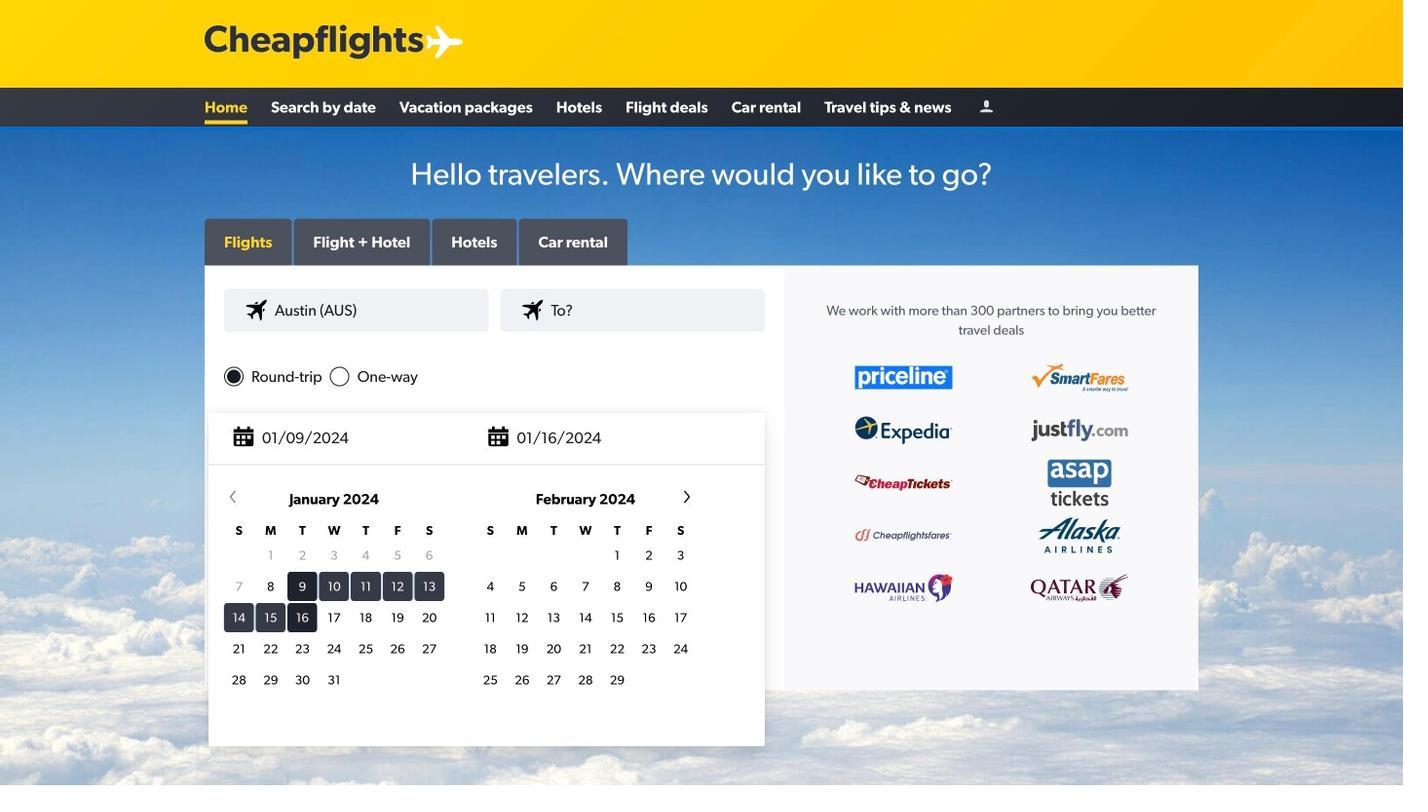 Task type: describe. For each thing, give the bounding box(es) containing it.
justfly image
[[1031, 419, 1128, 442]]

expedia image
[[855, 416, 952, 444]]

cheapflightsfares image
[[855, 528, 952, 543]]

hawaiianairlines image
[[855, 574, 952, 602]]

cheaptickets image
[[855, 475, 952, 490]]



Task type: locate. For each thing, give the bounding box(es) containing it.
priceline image
[[855, 366, 952, 389]]

qatarairways image
[[1031, 574, 1128, 602]]

alaska image
[[1031, 510, 1128, 561]]

start date calendar input use left and right arrow keys to change day. use up and down arrow keys to change week. tab
[[209, 487, 711, 735]]

None text field
[[216, 412, 757, 465], [224, 421, 765, 464], [216, 412, 757, 465], [224, 421, 765, 464]]

asaptickets image
[[1031, 457, 1128, 509]]

smartfares image
[[1031, 363, 1128, 392]]

None text field
[[224, 289, 489, 332], [500, 289, 765, 332], [224, 289, 489, 332], [500, 289, 765, 332]]



Task type: vqa. For each thing, say whether or not it's contained in the screenshot.
END DATE CALENDAR INPUT USE LEFT AND RIGHT ARROW KEYS TO CHANGE DAY. USE UP AND DOWN ARROW KEYS TO CHANGE WEEK. 'tab'
no



